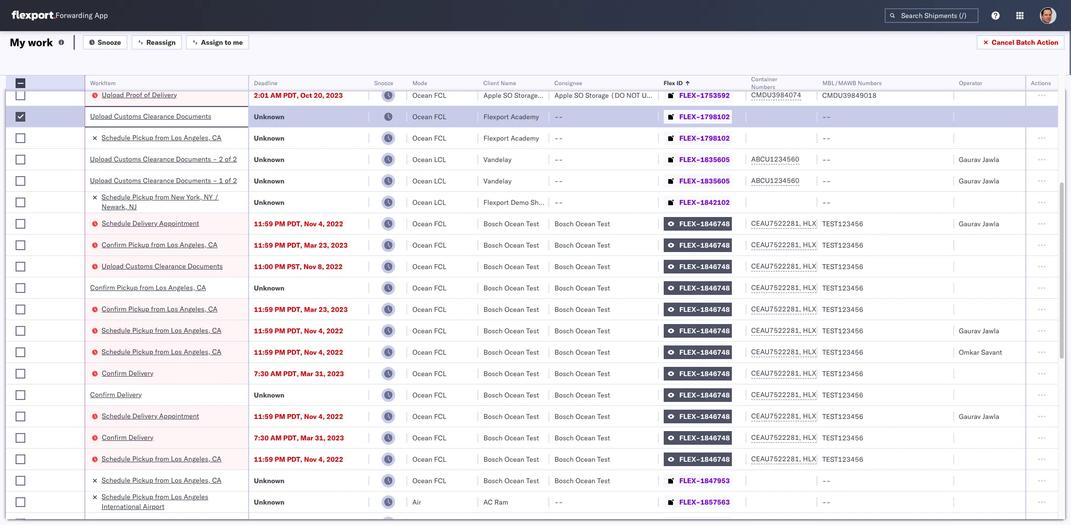 Task type: vqa. For each thing, say whether or not it's contained in the screenshot.


Task type: describe. For each thing, give the bounding box(es) containing it.
1 horizontal spatial snooze
[[374, 79, 394, 87]]

2 ceau7522281, hlxu6269489, hlxu8034992 from the top
[[752, 241, 903, 249]]

1 jawla from the top
[[983, 155, 1000, 164]]

upload proof of delivery button
[[102, 90, 177, 101]]

pdt, for upload proof of delivery link
[[283, 91, 299, 100]]

upload customs clearance documents - 2 of 2 link
[[90, 154, 237, 164]]

1846748 for "schedule pickup from los angeles, ca" button for omkar savant
[[701, 348, 730, 357]]

1 so from the left
[[504, 91, 513, 100]]

2 flex-1846748 from the top
[[680, 241, 730, 250]]

2 for 1
[[233, 176, 237, 185]]

ceau7522281, for gaurav jawla's "schedule pickup from los angeles, ca" button
[[752, 326, 802, 335]]

assign
[[201, 38, 223, 47]]

1 11:59 pm pdt, mar 23, 2023 from the top
[[254, 241, 348, 250]]

customs for upload customs clearance documents - 2 of 2 button
[[114, 155, 141, 163]]

snooze inside button
[[98, 38, 121, 47]]

7 flex- from the top
[[680, 198, 701, 207]]

1 ocean fcl from the top
[[413, 69, 447, 78]]

1857563
[[701, 498, 730, 507]]

jawla for 3rd the schedule pickup from los angeles, ca link from the top
[[983, 326, 1000, 335]]

los for 2nd the schedule pickup from los angeles, ca link
[[171, 133, 182, 142]]

1 unknown from the top
[[254, 69, 285, 78]]

2 apple so storage (do not use) from the left
[[555, 91, 660, 100]]

upload proof of delivery
[[102, 90, 177, 99]]

jawla for schedule delivery appointment link associated with 2nd schedule delivery appointment button from the bottom of the page
[[983, 219, 1000, 228]]

3 hlxu8034992 from the top
[[855, 262, 903, 271]]

7 hlxu6269489, from the top
[[803, 348, 853, 356]]

schedule pickup from los angeles international airport link
[[102, 492, 236, 512]]

angeles, for second the schedule pickup from los angeles, ca link from the bottom
[[184, 455, 211, 463]]

4 flex- from the top
[[680, 134, 701, 142]]

ceau7522281, for confirm delivery button to the top
[[752, 369, 802, 378]]

1846748 for confirm pickup from los angeles, ca button to the bottom
[[701, 305, 730, 314]]

7 unknown from the top
[[254, 284, 285, 292]]

delivery for confirm delivery button to the top
[[128, 369, 153, 378]]

pdt, for second the schedule pickup from los angeles, ca link from the bottom
[[287, 455, 303, 464]]

abcu1234560 for upload customs clearance documents - 1 of 2
[[752, 176, 800, 185]]

6 hlxu8034992 from the top
[[855, 326, 903, 335]]

pdt, for 3rd the schedule pickup from los angeles, ca link from the top
[[287, 326, 303, 335]]

oct
[[301, 91, 312, 100]]

14 ocean fcl from the top
[[413, 412, 447, 421]]

angeles
[[184, 493, 208, 501]]

pdt, for fourth the schedule pickup from los angeles, ca link from the top of the page
[[287, 348, 303, 357]]

5 schedule pickup from los angeles, ca link from the top
[[102, 454, 222, 464]]

schedule pickup from los angeles international airport
[[102, 493, 208, 511]]

8 hlxu6269489, from the top
[[803, 369, 853, 378]]

airport
[[143, 502, 165, 511]]

2 so from the left
[[575, 91, 584, 100]]

flexport. image
[[12, 11, 56, 20]]

client name
[[484, 79, 517, 87]]

clearance for upload customs clearance documents - 1 of 2 button
[[143, 176, 174, 185]]

1
[[219, 176, 223, 185]]

11 ceau7522281, hlxu6269489, hlxu8034992 from the top
[[752, 433, 903, 442]]

6 fcl from the top
[[434, 241, 447, 250]]

schedule pickup from los angeles, ca for 3rd the schedule pickup from los angeles, ca link from the top
[[102, 326, 222, 335]]

- inside button
[[213, 155, 217, 163]]

7:30 for top confirm delivery link
[[254, 369, 269, 378]]

from for fourth the schedule pickup from los angeles, ca link from the top of the page
[[155, 347, 169, 356]]

11 hlxu6269489, from the top
[[803, 433, 853, 442]]

upload customs clearance documents link for the top upload customs clearance documents 'button'
[[90, 112, 211, 121]]

lcl for upload customs clearance documents - 2 of 2
[[434, 155, 446, 164]]

2 vertical spatial confirm delivery button
[[102, 433, 153, 443]]

from for the "schedule pickup from new york, ny / newark, nj" link
[[155, 193, 169, 201]]

ceau7522281, for upload customs clearance documents 'button' to the bottom
[[752, 262, 802, 271]]

5 fcl from the top
[[434, 219, 447, 228]]

1 fcl from the top
[[434, 69, 447, 78]]

6 flex-1846748 from the top
[[680, 326, 730, 335]]

consignee inside button
[[555, 79, 583, 87]]

2 11:59 from the top
[[254, 241, 273, 250]]

pdt, for 2nd schedule delivery appointment button from the top schedule delivery appointment link
[[287, 412, 303, 421]]

2 schedule from the top
[[102, 133, 130, 142]]

1 flex-1846748 from the top
[[680, 219, 730, 228]]

flex-1847953
[[680, 476, 730, 485]]

8 ceau7522281, hlxu6269489, hlxu8034992 from the top
[[752, 369, 903, 378]]

16 ocean fcl from the top
[[413, 455, 447, 464]]

ny
[[204, 193, 213, 201]]

upload for the top upload customs clearance documents 'button'
[[90, 112, 112, 121]]

snooze button
[[83, 35, 127, 49]]

2 jawla from the top
[[983, 177, 1000, 185]]

2 for 2
[[233, 155, 237, 163]]

5 flex- from the top
[[680, 155, 701, 164]]

17 flex- from the top
[[680, 412, 701, 421]]

assign to me button
[[186, 35, 249, 49]]

4, for "schedule pickup from los angeles, ca" button for omkar savant
[[319, 348, 325, 357]]

gaurav jawla for 2nd schedule delivery appointment button from the bottom of the page
[[959, 219, 1000, 228]]

pm for 2nd schedule delivery appointment button from the top
[[275, 412, 285, 421]]

demo for shipper
[[511, 198, 529, 207]]

flex-1842102
[[680, 198, 730, 207]]

pm for confirm pickup from los angeles, ca button to the bottom
[[275, 305, 285, 314]]

1 4, from the top
[[319, 219, 325, 228]]

9 ceau7522281, from the top
[[752, 391, 802, 399]]

upload for upload customs clearance documents - 2 of 2 button
[[90, 155, 112, 163]]

pdt, for confirm delivery link to the bottom
[[283, 434, 299, 442]]

10 resize handle column header from the left
[[943, 75, 955, 525]]

mbl/mawb numbers button
[[818, 77, 945, 87]]

actions
[[1032, 79, 1052, 87]]

4 hlxu8034992 from the top
[[855, 283, 903, 292]]

nov for third "schedule pickup from los angeles, ca" button
[[304, 455, 317, 464]]

forwarding
[[56, 11, 93, 20]]

clearance for the top upload customs clearance documents 'button'
[[143, 112, 174, 121]]

customs for upload customs clearance documents 'button' to the bottom
[[126, 262, 153, 270]]

delivery for the bottom confirm delivery button
[[128, 433, 153, 442]]

flex-1753592
[[680, 91, 730, 100]]

flexport demo shipper
[[484, 198, 555, 207]]

ocean lcl for upload customs clearance documents - 2 of 2
[[413, 155, 446, 164]]

2 1798102 from the top
[[701, 134, 730, 142]]

5 hlxu8034992 from the top
[[855, 305, 903, 314]]

31, for top confirm delivery link
[[315, 369, 326, 378]]

app
[[95, 11, 108, 20]]

10 ocean fcl from the top
[[413, 326, 447, 335]]

mbl/mawb
[[823, 79, 857, 87]]

work
[[28, 35, 53, 49]]

flex id
[[664, 79, 683, 87]]

deadline button
[[249, 77, 360, 87]]

2 use) from the left
[[642, 91, 660, 100]]

nov for gaurav jawla's "schedule pickup from los angeles, ca" button
[[304, 326, 317, 335]]

upload customs clearance documents - 2 of 2
[[90, 155, 237, 163]]

3 schedule pickup from los angeles, ca link from the top
[[102, 326, 222, 335]]

ocean lcl for upload customs clearance documents - 1 of 2
[[413, 177, 446, 185]]

cancel batch action
[[992, 38, 1059, 47]]

21 flex- from the top
[[680, 498, 701, 507]]

mode button
[[408, 77, 469, 87]]

4 resize handle column header from the left
[[396, 75, 408, 525]]

6 ceau7522281, hlxu6269489, hlxu8034992 from the top
[[752, 326, 903, 335]]

8 schedule from the top
[[102, 455, 130, 463]]

cancel batch action button
[[977, 35, 1065, 49]]

nov for upload customs clearance documents 'button' to the bottom
[[304, 262, 316, 271]]

9 flex- from the top
[[680, 241, 701, 250]]

client
[[484, 79, 499, 87]]

from for 6th the schedule pickup from los angeles, ca link from the bottom of the page
[[155, 69, 169, 78]]

international
[[102, 502, 141, 511]]

upload proof of delivery link
[[102, 90, 177, 100]]

14 fcl from the top
[[434, 412, 447, 421]]

1846748 for 2nd schedule delivery appointment button from the top
[[701, 412, 730, 421]]

2:01 am pdt, oct 20, 2023
[[254, 91, 343, 100]]

0 vertical spatial confirm delivery link
[[102, 368, 153, 378]]

angeles, for sixth the schedule pickup from los angeles, ca link from the top of the page
[[184, 476, 211, 485]]

bookings test consignee
[[555, 69, 632, 78]]

mbl/mawb numbers
[[823, 79, 882, 87]]

1753592
[[701, 91, 730, 100]]

8,
[[318, 262, 324, 271]]

31, for confirm delivery link to the bottom
[[315, 434, 326, 442]]

2 schedule pickup from los angeles, ca link from the top
[[102, 133, 222, 142]]

batch
[[1017, 38, 1036, 47]]

2 ocean fcl from the top
[[413, 91, 447, 100]]

of inside upload proof of delivery link
[[144, 90, 150, 99]]

9 schedule from the top
[[102, 476, 130, 485]]

1 1798102 from the top
[[701, 112, 730, 121]]

upload customs clearance documents - 1 of 2
[[90, 176, 237, 185]]

mode
[[413, 79, 428, 87]]

ceau7522281, for 2nd schedule delivery appointment button from the bottom of the page
[[752, 219, 802, 228]]

6 ocean fcl from the top
[[413, 241, 447, 250]]

flex-1728395
[[680, 69, 730, 78]]

1 apple from the left
[[484, 91, 502, 100]]

9 test123456 from the top
[[823, 391, 864, 400]]

delivery for 2nd schedule delivery appointment button from the top
[[132, 412, 157, 420]]

1 vertical spatial confirm pickup from los angeles, ca button
[[90, 283, 206, 293]]

1 storage from the left
[[515, 91, 538, 100]]

flex-1857563
[[680, 498, 730, 507]]

11:59 pm pdt, nov 4, 2022 for third "schedule pickup from los angeles, ca" button
[[254, 455, 343, 464]]

11 ocean fcl from the top
[[413, 348, 447, 357]]

angeles, for 2nd the schedule pickup from los angeles, ca link
[[184, 133, 211, 142]]

newark,
[[102, 202, 127, 211]]

container numbers button
[[747, 74, 808, 91]]

reassign button
[[131, 35, 182, 49]]

client name button
[[479, 77, 540, 87]]

from for schedule pickup from los angeles international airport link
[[155, 493, 169, 501]]

of for upload customs clearance documents - 1 of 2
[[225, 176, 231, 185]]

gaurav jawla for 2nd schedule delivery appointment button from the top
[[959, 412, 1000, 421]]

1 ceau7522281, hlxu6269489, hlxu8034992 from the top
[[752, 219, 903, 228]]

schedule pickup from los angeles, ca for sixth the schedule pickup from los angeles, ca link from the top of the page
[[102, 476, 222, 485]]

reassign
[[146, 38, 176, 47]]

16 flex- from the top
[[680, 391, 701, 400]]

confirm pickup from los angeles, ca link for confirm pickup from los angeles, ca button to the bottom
[[102, 304, 218, 314]]

los for second the schedule pickup from los angeles, ca link from the bottom
[[171, 455, 182, 463]]

3 flexport from the top
[[484, 134, 509, 142]]

workitem button
[[85, 77, 238, 87]]

upload customs clearance documents - 1 of 2 button
[[90, 176, 237, 186]]

name
[[501, 79, 517, 87]]

upload for upload customs clearance documents 'button' to the bottom
[[102, 262, 124, 270]]

cmdu3984074
[[752, 91, 802, 99]]

1 vertical spatial confirm delivery link
[[90, 390, 142, 400]]

2 flexport from the top
[[484, 112, 509, 121]]

delivery inside upload proof of delivery link
[[152, 90, 177, 99]]

7:30 for confirm delivery link to the bottom
[[254, 434, 269, 442]]

los for fourth the schedule pickup from los angeles, ca link from the top of the page
[[171, 347, 182, 356]]

forwarding app
[[56, 11, 108, 20]]

schedule inside schedule pickup from new york, ny / newark, nj
[[102, 193, 130, 201]]

me
[[233, 38, 243, 47]]

11:00
[[254, 262, 273, 271]]

assign to me
[[201, 38, 243, 47]]

container
[[752, 75, 778, 83]]

schedule pickup from los angeles, ca for fourth the schedule pickup from los angeles, ca link from the top of the page
[[102, 347, 222, 356]]

customs for upload customs clearance documents - 1 of 2 button
[[114, 176, 141, 185]]

air
[[413, 498, 421, 507]]

schedule pickup from los angeles, ca for 2nd the schedule pickup from los angeles, ca link
[[102, 133, 222, 142]]

2 flex- from the top
[[680, 91, 701, 100]]

7 ceau7522281, hlxu6269489, hlxu8034992 from the top
[[752, 348, 903, 356]]

bookings
[[555, 69, 583, 78]]

1847953
[[701, 476, 730, 485]]

6 unknown from the top
[[254, 198, 285, 207]]

workitem
[[90, 79, 115, 87]]

upload for upload customs clearance documents - 1 of 2 button
[[90, 176, 112, 185]]

15 ocean fcl from the top
[[413, 434, 447, 442]]

lcl for upload customs clearance documents - 1 of 2
[[434, 177, 446, 185]]

10 flex- from the top
[[680, 262, 701, 271]]

pm for the topmost confirm pickup from los angeles, ca button
[[275, 241, 285, 250]]

9 flex-1846748 from the top
[[680, 391, 730, 400]]

id
[[677, 79, 683, 87]]

pm for third "schedule pickup from los angeles, ca" button
[[275, 455, 285, 464]]

1 flex- from the top
[[680, 69, 701, 78]]

ceau7522281, for the topmost confirm pickup from los angeles, ca button
[[752, 241, 802, 249]]

flex
[[664, 79, 676, 87]]

operator
[[959, 79, 983, 87]]

my
[[10, 35, 25, 49]]

15 fcl from the top
[[434, 434, 447, 442]]

1 flex-1798102 from the top
[[680, 112, 730, 121]]

from for sixth the schedule pickup from los angeles, ca link from the top of the page
[[155, 476, 169, 485]]

1 resize handle column header from the left
[[73, 75, 85, 525]]

3 unknown from the top
[[254, 134, 285, 142]]

4 schedule pickup from los angeles, ca link from the top
[[102, 347, 222, 357]]

upload customs clearance documents - 2 of 2 button
[[90, 154, 237, 165]]

11 test123456 from the top
[[823, 434, 864, 442]]

5 schedule from the top
[[102, 326, 130, 335]]

1728395
[[701, 69, 730, 78]]

9 1846748 from the top
[[701, 391, 730, 400]]

10 hlxu8034992 from the top
[[855, 412, 903, 421]]

3 fcl from the top
[[434, 112, 447, 121]]

pdt, for top confirm delivery link
[[283, 369, 299, 378]]

10 test123456 from the top
[[823, 412, 864, 421]]

11 fcl from the top
[[434, 348, 447, 357]]

11:59 pm pdt, nov 4, 2022 for "schedule pickup from los angeles, ca" button for omkar savant
[[254, 348, 343, 357]]

2:01
[[254, 91, 269, 100]]

3 gaurav from the top
[[959, 219, 981, 228]]

ac
[[484, 498, 493, 507]]

demo for consignee
[[511, 69, 529, 78]]

7 schedule from the top
[[102, 412, 130, 420]]

20,
[[314, 91, 324, 100]]



Task type: locate. For each thing, give the bounding box(es) containing it.
documents inside button
[[176, 155, 211, 163]]

los for sixth the schedule pickup from los angeles, ca link from the top of the page
[[171, 476, 182, 485]]

1 vertical spatial confirm delivery button
[[90, 390, 142, 400]]

1 11:59 pm pdt, nov 4, 2022 from the top
[[254, 219, 343, 228]]

demo
[[511, 69, 529, 78], [511, 198, 529, 207]]

apple so storage (do not use) down flexport demo consignee
[[484, 91, 589, 100]]

0 vertical spatial 11:59 pm pdt, mar 23, 2023
[[254, 241, 348, 250]]

1 vertical spatial flex-1835605
[[680, 177, 730, 185]]

5 pm from the top
[[275, 326, 285, 335]]

4 4, from the top
[[319, 412, 325, 421]]

0 horizontal spatial (do
[[540, 91, 554, 100]]

0 vertical spatial schedule delivery appointment button
[[102, 218, 199, 229]]

not
[[556, 91, 569, 100], [627, 91, 640, 100]]

15 flex- from the top
[[680, 369, 701, 378]]

numbers down container
[[752, 83, 776, 91]]

1 abcu1234560 from the top
[[752, 155, 800, 164]]

6 resize handle column header from the left
[[538, 75, 550, 525]]

0 vertical spatial appointment
[[159, 219, 199, 228]]

from inside schedule pickup from los angeles international airport
[[155, 493, 169, 501]]

1 11:59 from the top
[[254, 219, 273, 228]]

numbers for container numbers
[[752, 83, 776, 91]]

3 1846748 from the top
[[701, 262, 730, 271]]

0 horizontal spatial not
[[556, 91, 569, 100]]

0 vertical spatial flex-1798102
[[680, 112, 730, 121]]

0 vertical spatial 7:30
[[254, 369, 269, 378]]

2 31, from the top
[[315, 434, 326, 442]]

consignee for flexport demo consignee
[[531, 69, 564, 78]]

clearance for upload customs clearance documents - 2 of 2 button
[[143, 155, 174, 163]]

4 gaurav jawla from the top
[[959, 326, 1000, 335]]

7 test123456 from the top
[[823, 348, 864, 357]]

upload customs clearance documents - 1 of 2 link
[[90, 176, 237, 185]]

consignee for bookings test consignee
[[600, 69, 632, 78]]

apple down client
[[484, 91, 502, 100]]

schedule pickup from los angeles, ca button
[[102, 326, 222, 336], [102, 347, 222, 358], [102, 454, 222, 465]]

8 pm from the top
[[275, 455, 285, 464]]

7 ocean fcl from the top
[[413, 262, 447, 271]]

demo up the name in the top left of the page
[[511, 69, 529, 78]]

schedule pickup from new york, ny / newark, nj
[[102, 193, 219, 211]]

clearance inside button
[[143, 176, 174, 185]]

1 vertical spatial schedule delivery appointment link
[[102, 411, 199, 421]]

1846748 for third "schedule pickup from los angeles, ca" button
[[701, 455, 730, 464]]

documents for the top upload customs clearance documents 'button'
[[176, 112, 211, 121]]

1 vertical spatial 31,
[[315, 434, 326, 442]]

flex-
[[680, 69, 701, 78], [680, 91, 701, 100], [680, 112, 701, 121], [680, 134, 701, 142], [680, 155, 701, 164], [680, 177, 701, 185], [680, 198, 701, 207], [680, 219, 701, 228], [680, 241, 701, 250], [680, 262, 701, 271], [680, 284, 701, 292], [680, 305, 701, 314], [680, 326, 701, 335], [680, 348, 701, 357], [680, 369, 701, 378], [680, 391, 701, 400], [680, 412, 701, 421], [680, 434, 701, 442], [680, 455, 701, 464], [680, 476, 701, 485], [680, 498, 701, 507]]

1 ceau7522281, from the top
[[752, 219, 802, 228]]

of inside the upload customs clearance documents - 2 of 2 link
[[225, 155, 231, 163]]

10 hlxu6269489, from the top
[[803, 412, 853, 421]]

12 flex-1846748 from the top
[[680, 455, 730, 464]]

8 unknown from the top
[[254, 391, 285, 400]]

action
[[1038, 38, 1059, 47]]

1 horizontal spatial (do
[[611, 91, 625, 100]]

6 test123456 from the top
[[823, 326, 864, 335]]

1 hlxu8034992 from the top
[[855, 219, 903, 228]]

nj
[[129, 202, 137, 211]]

confirm pickup from los angeles, ca link for middle confirm pickup from los angeles, ca button
[[90, 283, 206, 292]]

11:59 pm pdt, mar 23, 2023 down 11:00 pm pst, nov 8, 2022
[[254, 305, 348, 314]]

1 vertical spatial demo
[[511, 198, 529, 207]]

schedule pickup from los angeles, ca for second the schedule pickup from los angeles, ca link from the bottom
[[102, 455, 222, 463]]

13 fcl from the top
[[434, 391, 447, 400]]

11:59 pm pdt, nov 4, 2022
[[254, 219, 343, 228], [254, 326, 343, 335], [254, 348, 343, 357], [254, 412, 343, 421], [254, 455, 343, 464]]

2 lcl from the top
[[434, 177, 446, 185]]

4, for third "schedule pickup from los angeles, ca" button
[[319, 455, 325, 464]]

2 abcu1234560 from the top
[[752, 176, 800, 185]]

abcu1234560 for upload customs clearance documents - 2 of 2
[[752, 155, 800, 164]]

demo left shipper
[[511, 198, 529, 207]]

1 vertical spatial confirm pickup from los angeles, ca
[[90, 283, 206, 292]]

2 vertical spatial confirm pickup from los angeles, ca
[[102, 305, 218, 313]]

unknown
[[254, 69, 285, 78], [254, 112, 285, 121], [254, 134, 285, 142], [254, 155, 285, 164], [254, 177, 285, 185], [254, 198, 285, 207], [254, 284, 285, 292], [254, 391, 285, 400], [254, 476, 285, 485], [254, 498, 285, 507]]

numbers inside container numbers
[[752, 83, 776, 91]]

1835605 for upload customs clearance documents - 1 of 2
[[701, 177, 730, 185]]

11:00 pm pst, nov 8, 2022
[[254, 262, 343, 271]]

9 ceau7522281, hlxu6269489, hlxu8034992 from the top
[[752, 391, 903, 399]]

0 vertical spatial snooze
[[98, 38, 121, 47]]

flexport demo consignee
[[484, 69, 564, 78]]

1 horizontal spatial apple
[[555, 91, 573, 100]]

1835605 for upload customs clearance documents - 2 of 2
[[701, 155, 730, 164]]

2 vertical spatial ocean lcl
[[413, 198, 446, 207]]

5 ocean fcl from the top
[[413, 219, 447, 228]]

proof
[[126, 90, 142, 99]]

1 7:30 am pdt, mar 31, 2023 from the top
[[254, 369, 344, 378]]

ram
[[495, 498, 509, 507]]

1 vertical spatial upload customs clearance documents link
[[102, 261, 223, 271]]

--
[[823, 69, 831, 78], [555, 112, 563, 121], [823, 112, 831, 121], [555, 134, 563, 142], [823, 134, 831, 142], [555, 155, 563, 164], [823, 155, 831, 164], [555, 177, 563, 185], [823, 177, 831, 185], [555, 198, 563, 207], [823, 198, 831, 207], [823, 476, 831, 485], [555, 498, 563, 507], [823, 498, 831, 507]]

2 vertical spatial lcl
[[434, 198, 446, 207]]

5 test123456 from the top
[[823, 305, 864, 314]]

pdt, for schedule delivery appointment link associated with 2nd schedule delivery appointment button from the bottom of the page
[[287, 219, 303, 228]]

2 11:59 pm pdt, mar 23, 2023 from the top
[[254, 305, 348, 314]]

1 schedule pickup from los angeles, ca from the top
[[102, 69, 222, 78]]

0 vertical spatial upload customs clearance documents link
[[90, 112, 211, 121]]

of inside upload customs clearance documents - 1 of 2 link
[[225, 176, 231, 185]]

1 vertical spatial confirm delivery
[[90, 390, 142, 399]]

10 flex-1846748 from the top
[[680, 412, 730, 421]]

4 pm from the top
[[275, 305, 285, 314]]

1842102
[[701, 198, 730, 207]]

pdt,
[[283, 91, 299, 100], [287, 219, 303, 228], [287, 241, 303, 250], [287, 305, 303, 314], [287, 326, 303, 335], [287, 348, 303, 357], [283, 369, 299, 378], [287, 412, 303, 421], [283, 434, 299, 442], [287, 455, 303, 464]]

1 gaurav from the top
[[959, 155, 981, 164]]

2 inside button
[[233, 176, 237, 185]]

2 schedule delivery appointment button from the top
[[102, 411, 199, 422]]

0 vertical spatial upload customs clearance documents button
[[90, 112, 211, 122]]

1 lcl from the top
[[434, 155, 446, 164]]

so down bookings on the right top of page
[[575, 91, 584, 100]]

0 vertical spatial schedule pickup from los angeles, ca button
[[102, 326, 222, 336]]

1 vertical spatial am
[[271, 369, 282, 378]]

ac ram
[[484, 498, 509, 507]]

6 schedule from the top
[[102, 347, 130, 356]]

None checkbox
[[16, 69, 25, 79], [16, 78, 25, 88], [16, 90, 25, 100], [16, 112, 25, 121], [16, 133, 25, 143], [16, 155, 25, 164], [16, 176, 25, 186], [16, 197, 25, 207], [16, 305, 25, 314], [16, 326, 25, 336], [16, 347, 25, 357], [16, 390, 25, 400], [16, 412, 25, 421], [16, 519, 25, 525], [16, 69, 25, 79], [16, 78, 25, 88], [16, 90, 25, 100], [16, 112, 25, 121], [16, 133, 25, 143], [16, 155, 25, 164], [16, 176, 25, 186], [16, 197, 25, 207], [16, 305, 25, 314], [16, 326, 25, 336], [16, 347, 25, 357], [16, 390, 25, 400], [16, 412, 25, 421], [16, 519, 25, 525]]

1 horizontal spatial storage
[[586, 91, 609, 100]]

0 vertical spatial ocean lcl
[[413, 155, 446, 164]]

upload for the upload proof of delivery button
[[102, 90, 124, 99]]

3 pm from the top
[[275, 262, 285, 271]]

1 vertical spatial appointment
[[159, 412, 199, 420]]

schedule pickup from new york, ny / newark, nj link
[[102, 192, 236, 212]]

0 horizontal spatial so
[[504, 91, 513, 100]]

flex id button
[[659, 77, 737, 87]]

los inside schedule pickup from los angeles international airport
[[171, 493, 182, 501]]

1846748 for 2nd schedule delivery appointment button from the bottom of the page
[[701, 219, 730, 228]]

31,
[[315, 369, 326, 378], [315, 434, 326, 442]]

4 schedule pickup from los angeles, ca from the top
[[102, 347, 222, 356]]

gaurav jawla for gaurav jawla's "schedule pickup from los angeles, ca" button
[[959, 326, 1000, 335]]

(do down flexport demo consignee
[[540, 91, 554, 100]]

numbers inside button
[[858, 79, 882, 87]]

apple
[[484, 91, 502, 100], [555, 91, 573, 100]]

2 vertical spatial confirm pickup from los angeles, ca button
[[102, 304, 218, 315]]

Search Shipments (/) text field
[[885, 8, 979, 23]]

1 vertical spatial 11:59 pm pdt, mar 23, 2023
[[254, 305, 348, 314]]

23,
[[319, 241, 329, 250], [319, 305, 329, 314]]

2 vertical spatial schedule pickup from los angeles, ca button
[[102, 454, 222, 465]]

confirm pickup from los angeles, ca link
[[102, 240, 218, 250], [90, 283, 206, 292], [102, 304, 218, 314]]

8 fcl from the top
[[434, 284, 447, 292]]

fcl
[[434, 69, 447, 78], [434, 91, 447, 100], [434, 112, 447, 121], [434, 134, 447, 142], [434, 219, 447, 228], [434, 241, 447, 250], [434, 262, 447, 271], [434, 284, 447, 292], [434, 305, 447, 314], [434, 326, 447, 335], [434, 348, 447, 357], [434, 369, 447, 378], [434, 391, 447, 400], [434, 412, 447, 421], [434, 434, 447, 442], [434, 455, 447, 464], [434, 476, 447, 485]]

- inside button
[[213, 176, 217, 185]]

nov for "schedule pickup from los angeles, ca" button for omkar savant
[[304, 348, 317, 357]]

1 vertical spatial lcl
[[434, 177, 446, 185]]

not down consignee button
[[627, 91, 640, 100]]

3 gaurav jawla from the top
[[959, 219, 1000, 228]]

9 hlxu8034992 from the top
[[855, 391, 903, 399]]

confirm delivery link
[[102, 368, 153, 378], [90, 390, 142, 400], [102, 433, 153, 442]]

0 vertical spatial of
[[144, 90, 150, 99]]

ceau7522281, for confirm pickup from los angeles, ca button to the bottom
[[752, 305, 802, 314]]

8 hlxu8034992 from the top
[[855, 369, 903, 378]]

2 schedule pickup from los angeles, ca button from the top
[[102, 347, 222, 358]]

1 vertical spatial confirm pickup from los angeles, ca link
[[90, 283, 206, 292]]

my work
[[10, 35, 53, 49]]

2
[[219, 155, 223, 163], [233, 155, 237, 163], [233, 176, 237, 185]]

schedule pickup from los angeles, ca button for omkar savant
[[102, 347, 222, 358]]

ocean lcl
[[413, 155, 446, 164], [413, 177, 446, 185], [413, 198, 446, 207]]

1 horizontal spatial use)
[[642, 91, 660, 100]]

apple down bookings on the right top of page
[[555, 91, 573, 100]]

23, down 8,
[[319, 305, 329, 314]]

1 vertical spatial abcu1234560
[[752, 176, 800, 185]]

customs inside button
[[114, 176, 141, 185]]

1 vertical spatial snooze
[[374, 79, 394, 87]]

not down bookings on the right top of page
[[556, 91, 569, 100]]

0 vertical spatial upload customs clearance documents
[[90, 112, 211, 121]]

1 vertical spatial 7:30 am pdt, mar 31, 2023
[[254, 434, 344, 442]]

flex-1835605 for upload customs clearance documents - 2 of 2
[[680, 155, 730, 164]]

clearance inside button
[[143, 155, 174, 163]]

angeles, for 3rd the schedule pickup from los angeles, ca link from the top
[[184, 326, 211, 335]]

0 vertical spatial confirm pickup from los angeles, ca button
[[102, 240, 218, 251]]

3 lcl from the top
[[434, 198, 446, 207]]

container numbers
[[752, 75, 778, 91]]

ceau7522281, for "schedule pickup from los angeles, ca" button for omkar savant
[[752, 348, 802, 356]]

1 vertical spatial schedule delivery appointment
[[102, 412, 199, 420]]

apple so storage (do not use) down consignee button
[[555, 91, 660, 100]]

1 vertical spatial academy
[[511, 134, 539, 142]]

new
[[171, 193, 185, 201]]

2 unknown from the top
[[254, 112, 285, 121]]

7 hlxu8034992 from the top
[[855, 348, 903, 356]]

0 horizontal spatial numbers
[[752, 83, 776, 91]]

4 ocean fcl from the top
[[413, 134, 447, 142]]

pst,
[[287, 262, 302, 271]]

0 horizontal spatial use)
[[571, 91, 589, 100]]

0 vertical spatial 31,
[[315, 369, 326, 378]]

11 resize handle column header from the left
[[1014, 75, 1026, 525]]

pm for 2nd schedule delivery appointment button from the bottom of the page
[[275, 219, 285, 228]]

storage
[[515, 91, 538, 100], [586, 91, 609, 100]]

pickup
[[132, 69, 153, 78], [132, 133, 153, 142], [132, 193, 153, 201], [128, 240, 149, 249], [117, 283, 138, 292], [128, 305, 149, 313], [132, 326, 153, 335], [132, 347, 153, 356], [132, 455, 153, 463], [132, 476, 153, 485], [132, 493, 153, 501]]

0 vertical spatial confirm delivery
[[102, 369, 153, 378]]

delivery for the middle confirm delivery button
[[117, 390, 142, 399]]

9 fcl from the top
[[434, 305, 447, 314]]

12 ocean fcl from the top
[[413, 369, 447, 378]]

numbers for mbl/mawb numbers
[[858, 79, 882, 87]]

0 vertical spatial abcu1234560
[[752, 155, 800, 164]]

vandelay for upload customs clearance documents - 1 of 2
[[484, 177, 512, 185]]

4 test123456 from the top
[[823, 284, 864, 292]]

2 gaurav jawla from the top
[[959, 177, 1000, 185]]

ceau7522281, for 2nd schedule delivery appointment button from the top
[[752, 412, 802, 421]]

from inside schedule pickup from new york, ny / newark, nj
[[155, 193, 169, 201]]

confirm
[[102, 240, 127, 249], [90, 283, 115, 292], [102, 305, 127, 313], [102, 369, 127, 378], [90, 390, 115, 399], [102, 433, 127, 442]]

angeles, for fourth the schedule pickup from los angeles, ca link from the top of the page
[[184, 347, 211, 356]]

10 ceau7522281, hlxu6269489, hlxu8034992 from the top
[[752, 412, 903, 421]]

2 storage from the left
[[586, 91, 609, 100]]

ocean fcl
[[413, 69, 447, 78], [413, 91, 447, 100], [413, 112, 447, 121], [413, 134, 447, 142], [413, 219, 447, 228], [413, 241, 447, 250], [413, 262, 447, 271], [413, 284, 447, 292], [413, 305, 447, 314], [413, 326, 447, 335], [413, 348, 447, 357], [413, 369, 447, 378], [413, 391, 447, 400], [413, 412, 447, 421], [413, 434, 447, 442], [413, 455, 447, 464], [413, 476, 447, 485]]

8 flex- from the top
[[680, 219, 701, 228]]

upload inside button
[[90, 155, 112, 163]]

0 vertical spatial academy
[[511, 112, 539, 121]]

5 flex-1846748 from the top
[[680, 305, 730, 314]]

consignee button
[[550, 77, 650, 87]]

1846748 for upload customs clearance documents 'button' to the bottom
[[701, 262, 730, 271]]

cancel
[[992, 38, 1015, 47]]

4, for gaurav jawla's "schedule pickup from los angeles, ca" button
[[319, 326, 325, 335]]

so down the name in the top left of the page
[[504, 91, 513, 100]]

1 vertical spatial schedule delivery appointment button
[[102, 411, 199, 422]]

0 vertical spatial am
[[271, 91, 282, 100]]

2 7:30 am pdt, mar 31, 2023 from the top
[[254, 434, 344, 442]]

schedule pickup from los angeles, ca for 6th the schedule pickup from los angeles, ca link from the bottom of the page
[[102, 69, 222, 78]]

0 vertical spatial schedule delivery appointment link
[[102, 218, 199, 228]]

11:59 pm pdt, mar 23, 2023 up 11:00 pm pst, nov 8, 2022
[[254, 241, 348, 250]]

1 test123456 from the top
[[823, 219, 864, 228]]

11:59 pm pdt, nov 4, 2022 for gaurav jawla's "schedule pickup from los angeles, ca" button
[[254, 326, 343, 335]]

0 vertical spatial 1835605
[[701, 155, 730, 164]]

5 11:59 pm pdt, nov 4, 2022 from the top
[[254, 455, 343, 464]]

york,
[[187, 193, 202, 201]]

3 am from the top
[[271, 434, 282, 442]]

2 vertical spatial of
[[225, 176, 231, 185]]

0 vertical spatial 7:30 am pdt, mar 31, 2023
[[254, 369, 344, 378]]

customs inside button
[[114, 155, 141, 163]]

0 vertical spatial 23,
[[319, 241, 329, 250]]

2 ceau7522281, from the top
[[752, 241, 802, 249]]

cmdu39849018
[[823, 91, 877, 100]]

delivery for 2nd schedule delivery appointment button from the bottom of the page
[[132, 219, 157, 228]]

use)
[[571, 91, 589, 100], [642, 91, 660, 100]]

2 resize handle column header from the left
[[237, 75, 248, 525]]

flex-1842102 button
[[664, 196, 732, 209], [664, 196, 732, 209]]

3 schedule pickup from los angeles, ca button from the top
[[102, 454, 222, 465]]

1 vertical spatial ocean lcl
[[413, 177, 446, 185]]

omkar savant
[[959, 348, 1003, 357]]

6 schedule pickup from los angeles, ca from the top
[[102, 476, 222, 485]]

12 test123456 from the top
[[823, 455, 864, 464]]

6 hlxu6269489, from the top
[[803, 326, 853, 335]]

1 horizontal spatial numbers
[[858, 79, 882, 87]]

None checkbox
[[16, 219, 25, 229], [16, 240, 25, 250], [16, 262, 25, 271], [16, 283, 25, 293], [16, 369, 25, 379], [16, 433, 25, 443], [16, 455, 25, 464], [16, 476, 25, 486], [16, 497, 25, 507], [16, 219, 25, 229], [16, 240, 25, 250], [16, 262, 25, 271], [16, 283, 25, 293], [16, 369, 25, 379], [16, 433, 25, 443], [16, 455, 25, 464], [16, 476, 25, 486], [16, 497, 25, 507]]

documents inside button
[[176, 176, 211, 185]]

from for 3rd the schedule pickup from los angeles, ca link from the top
[[155, 326, 169, 335]]

0 vertical spatial confirm pickup from los angeles, ca link
[[102, 240, 218, 250]]

0 vertical spatial demo
[[511, 69, 529, 78]]

1 23, from the top
[[319, 241, 329, 250]]

customs for the top upload customs clearance documents 'button'
[[114, 112, 141, 121]]

schedule pickup from los angeles, ca
[[102, 69, 222, 78], [102, 133, 222, 142], [102, 326, 222, 335], [102, 347, 222, 356], [102, 455, 222, 463], [102, 476, 222, 485]]

0 vertical spatial vandelay
[[484, 155, 512, 164]]

los for schedule pickup from los angeles international airport link
[[171, 493, 182, 501]]

forwarding app link
[[12, 11, 108, 20]]

0 vertical spatial flex-1835605
[[680, 155, 730, 164]]

1 vertical spatial 7:30
[[254, 434, 269, 442]]

1 hlxu6269489, from the top
[[803, 219, 853, 228]]

7 pm from the top
[[275, 412, 285, 421]]

upload
[[102, 90, 124, 99], [90, 112, 112, 121], [90, 155, 112, 163], [90, 176, 112, 185], [102, 262, 124, 270]]

upload customs clearance documents for upload customs clearance documents link related to upload customs clearance documents 'button' to the bottom
[[102, 262, 223, 270]]

schedule delivery appointment link for 2nd schedule delivery appointment button from the top
[[102, 411, 199, 421]]

to
[[225, 38, 231, 47]]

2 schedule delivery appointment from the top
[[102, 412, 199, 420]]

vandelay for upload customs clearance documents - 2 of 2
[[484, 155, 512, 164]]

6 11:59 from the top
[[254, 412, 273, 421]]

11:59
[[254, 219, 273, 228], [254, 241, 273, 250], [254, 305, 273, 314], [254, 326, 273, 335], [254, 348, 273, 357], [254, 412, 273, 421], [254, 455, 273, 464]]

/
[[215, 193, 219, 201]]

schedule pickup from los angeles, ca link
[[102, 68, 222, 78], [102, 133, 222, 142], [102, 326, 222, 335], [102, 347, 222, 357], [102, 454, 222, 464], [102, 475, 222, 485]]

los
[[171, 69, 182, 78], [171, 133, 182, 142], [167, 240, 178, 249], [155, 283, 166, 292], [167, 305, 178, 313], [171, 326, 182, 335], [171, 347, 182, 356], [171, 455, 182, 463], [171, 476, 182, 485], [171, 493, 182, 501]]

abcu1234560
[[752, 155, 800, 164], [752, 176, 800, 185]]

ceau7522281, for the bottom confirm delivery button
[[752, 433, 802, 442]]

consignee
[[531, 69, 564, 78], [600, 69, 632, 78], [555, 79, 583, 87]]

5 unknown from the top
[[254, 177, 285, 185]]

1846748 for the bottom confirm delivery button
[[701, 434, 730, 442]]

4 flexport from the top
[[484, 198, 509, 207]]

13 flex- from the top
[[680, 326, 701, 335]]

2 vertical spatial am
[[271, 434, 282, 442]]

confirm pickup from los angeles, ca link for the topmost confirm pickup from los angeles, ca button
[[102, 240, 218, 250]]

nov
[[304, 219, 317, 228], [304, 262, 316, 271], [304, 326, 317, 335], [304, 348, 317, 357], [304, 412, 317, 421], [304, 455, 317, 464]]

3 resize handle column header from the left
[[358, 75, 370, 525]]

1 vertical spatial 1798102
[[701, 134, 730, 142]]

flex-1798102 button
[[664, 110, 732, 123], [664, 110, 732, 123], [664, 131, 732, 145], [664, 131, 732, 145]]

pickup inside schedule pickup from los angeles international airport
[[132, 493, 153, 501]]

test123456
[[823, 219, 864, 228], [823, 241, 864, 250], [823, 262, 864, 271], [823, 284, 864, 292], [823, 305, 864, 314], [823, 326, 864, 335], [823, 348, 864, 357], [823, 369, 864, 378], [823, 391, 864, 400], [823, 412, 864, 421], [823, 434, 864, 442], [823, 455, 864, 464]]

1 vertical spatial of
[[225, 155, 231, 163]]

upload customs clearance documents for upload customs clearance documents link related to the top upload customs clearance documents 'button'
[[90, 112, 211, 121]]

1798102
[[701, 112, 730, 121], [701, 134, 730, 142]]

ca
[[212, 69, 222, 78], [212, 133, 222, 142], [208, 240, 218, 249], [197, 283, 206, 292], [208, 305, 218, 313], [212, 326, 222, 335], [212, 347, 222, 356], [212, 455, 222, 463], [212, 476, 222, 485]]

1 vertical spatial 1835605
[[701, 177, 730, 185]]

pm for "schedule pickup from los angeles, ca" button for omkar savant
[[275, 348, 285, 357]]

0 horizontal spatial snooze
[[98, 38, 121, 47]]

snooze left "mode"
[[374, 79, 394, 87]]

clearance for upload customs clearance documents 'button' to the bottom
[[155, 262, 186, 270]]

0 vertical spatial confirm delivery button
[[102, 368, 153, 379]]

numbers up cmdu39849018
[[858, 79, 882, 87]]

18 flex- from the top
[[680, 434, 701, 442]]

lcl
[[434, 155, 446, 164], [434, 177, 446, 185], [434, 198, 446, 207]]

jawla
[[983, 155, 1000, 164], [983, 177, 1000, 185], [983, 219, 1000, 228], [983, 326, 1000, 335], [983, 412, 1000, 421]]

appointment
[[159, 219, 199, 228], [159, 412, 199, 420]]

1 vertical spatial flexport academy
[[484, 134, 539, 142]]

0 vertical spatial lcl
[[434, 155, 446, 164]]

confirm pickup from los angeles, ca button
[[102, 240, 218, 251], [90, 283, 206, 293], [102, 304, 218, 315]]

4 1846748 from the top
[[701, 284, 730, 292]]

0 vertical spatial schedule delivery appointment
[[102, 219, 199, 228]]

1 vertical spatial vandelay
[[484, 177, 512, 185]]

1846748 for the topmost confirm pickup from los angeles, ca button
[[701, 241, 730, 250]]

documents for upload customs clearance documents - 2 of 2 button
[[176, 155, 211, 163]]

snooze down app
[[98, 38, 121, 47]]

1 horizontal spatial so
[[575, 91, 584, 100]]

1 vertical spatial flex-1798102
[[680, 134, 730, 142]]

13 ocean fcl from the top
[[413, 391, 447, 400]]

storage down consignee button
[[586, 91, 609, 100]]

ceau7522281, for third "schedule pickup from los angeles, ca" button
[[752, 455, 802, 464]]

(do down consignee button
[[611, 91, 625, 100]]

2 4, from the top
[[319, 326, 325, 335]]

omkar
[[959, 348, 980, 357]]

3 11:59 from the top
[[254, 305, 273, 314]]

0 horizontal spatial storage
[[515, 91, 538, 100]]

of for upload customs clearance documents - 2 of 2
[[225, 155, 231, 163]]

1 flexport from the top
[[484, 69, 509, 78]]

savant
[[982, 348, 1003, 357]]

storage down client name button
[[515, 91, 538, 100]]

pm for upload customs clearance documents 'button' to the bottom
[[275, 262, 285, 271]]

10 unknown from the top
[[254, 498, 285, 507]]

1 horizontal spatial not
[[627, 91, 640, 100]]

1 appointment from the top
[[159, 219, 199, 228]]

resize handle column header
[[73, 75, 85, 525], [237, 75, 248, 525], [358, 75, 370, 525], [396, 75, 408, 525], [467, 75, 479, 525], [538, 75, 550, 525], [648, 75, 659, 525], [735, 75, 747, 525], [806, 75, 818, 525], [943, 75, 955, 525], [1014, 75, 1026, 525], [1047, 75, 1059, 525]]

0 horizontal spatial apple
[[484, 91, 502, 100]]

flexport academy
[[484, 112, 539, 121], [484, 134, 539, 142]]

1846748 for gaurav jawla's "schedule pickup from los angeles, ca" button
[[701, 326, 730, 335]]

0 vertical spatial confirm pickup from los angeles, ca
[[102, 240, 218, 249]]

flex-1728395 button
[[664, 67, 732, 81], [664, 67, 732, 81]]

flex-1835605 for upload customs clearance documents - 1 of 2
[[680, 177, 730, 185]]

1 vandelay from the top
[[484, 155, 512, 164]]

flex-1846748 button
[[664, 217, 732, 231], [664, 217, 732, 231], [664, 238, 732, 252], [664, 238, 732, 252], [664, 260, 732, 273], [664, 260, 732, 273], [664, 281, 732, 295], [664, 281, 732, 295], [664, 303, 732, 316], [664, 303, 732, 316], [664, 324, 732, 338], [664, 324, 732, 338], [664, 345, 732, 359], [664, 345, 732, 359], [664, 367, 732, 381], [664, 367, 732, 381], [664, 388, 732, 402], [664, 388, 732, 402], [664, 410, 732, 423], [664, 410, 732, 423], [664, 431, 732, 445], [664, 431, 732, 445], [664, 453, 732, 466], [664, 453, 732, 466]]

deadline
[[254, 79, 278, 87]]

2 vertical spatial confirm delivery
[[102, 433, 153, 442]]

8 resize handle column header from the left
[[735, 75, 747, 525]]

jawla for 2nd schedule delivery appointment button from the top schedule delivery appointment link
[[983, 412, 1000, 421]]

1 vertical spatial 23,
[[319, 305, 329, 314]]

pm
[[275, 219, 285, 228], [275, 241, 285, 250], [275, 262, 285, 271], [275, 305, 285, 314], [275, 326, 285, 335], [275, 348, 285, 357], [275, 412, 285, 421], [275, 455, 285, 464]]

23, up 8,
[[319, 241, 329, 250]]

documents for upload customs clearance documents 'button' to the bottom
[[188, 262, 223, 270]]

1 vertical spatial schedule pickup from los angeles, ca button
[[102, 347, 222, 358]]

1 vertical spatial upload customs clearance documents
[[102, 262, 223, 270]]

2 vertical spatial confirm delivery link
[[102, 433, 153, 442]]

shipper
[[531, 198, 555, 207]]

schedule delivery appointment link
[[102, 218, 199, 228], [102, 411, 199, 421]]

2 vertical spatial confirm pickup from los angeles, ca link
[[102, 304, 218, 314]]

ocean
[[413, 69, 433, 78], [413, 91, 433, 100], [413, 112, 433, 121], [413, 134, 433, 142], [413, 155, 433, 164], [413, 177, 433, 185], [413, 198, 433, 207], [413, 219, 433, 228], [505, 219, 525, 228], [576, 219, 596, 228], [413, 241, 433, 250], [505, 241, 525, 250], [576, 241, 596, 250], [413, 262, 433, 271], [505, 262, 525, 271], [576, 262, 596, 271], [413, 284, 433, 292], [505, 284, 525, 292], [576, 284, 596, 292], [413, 305, 433, 314], [505, 305, 525, 314], [576, 305, 596, 314], [413, 326, 433, 335], [505, 326, 525, 335], [576, 326, 596, 335], [413, 348, 433, 357], [505, 348, 525, 357], [576, 348, 596, 357], [413, 369, 433, 378], [505, 369, 525, 378], [576, 369, 596, 378], [413, 391, 433, 400], [505, 391, 525, 400], [576, 391, 596, 400], [413, 412, 433, 421], [505, 412, 525, 421], [576, 412, 596, 421], [413, 434, 433, 442], [505, 434, 525, 442], [576, 434, 596, 442], [413, 455, 433, 464], [505, 455, 525, 464], [576, 455, 596, 464], [413, 476, 433, 485], [505, 476, 525, 485], [576, 476, 596, 485]]

0 vertical spatial flexport academy
[[484, 112, 539, 121]]

1 vertical spatial upload customs clearance documents button
[[102, 261, 223, 272]]

of
[[144, 90, 150, 99], [225, 155, 231, 163], [225, 176, 231, 185]]

1 flexport academy from the top
[[484, 112, 539, 121]]

pickup inside schedule pickup from new york, ny / newark, nj
[[132, 193, 153, 201]]

flex-1798102
[[680, 112, 730, 121], [680, 134, 730, 142]]

0 vertical spatial 1798102
[[701, 112, 730, 121]]

1 schedule from the top
[[102, 69, 130, 78]]

2 vandelay from the top
[[484, 177, 512, 185]]

schedule inside schedule pickup from los angeles international airport
[[102, 493, 130, 501]]

1846748 for confirm delivery button to the top
[[701, 369, 730, 378]]

1846748
[[701, 219, 730, 228], [701, 241, 730, 250], [701, 262, 730, 271], [701, 284, 730, 292], [701, 305, 730, 314], [701, 326, 730, 335], [701, 348, 730, 357], [701, 369, 730, 378], [701, 391, 730, 400], [701, 412, 730, 421], [701, 434, 730, 442], [701, 455, 730, 464]]



